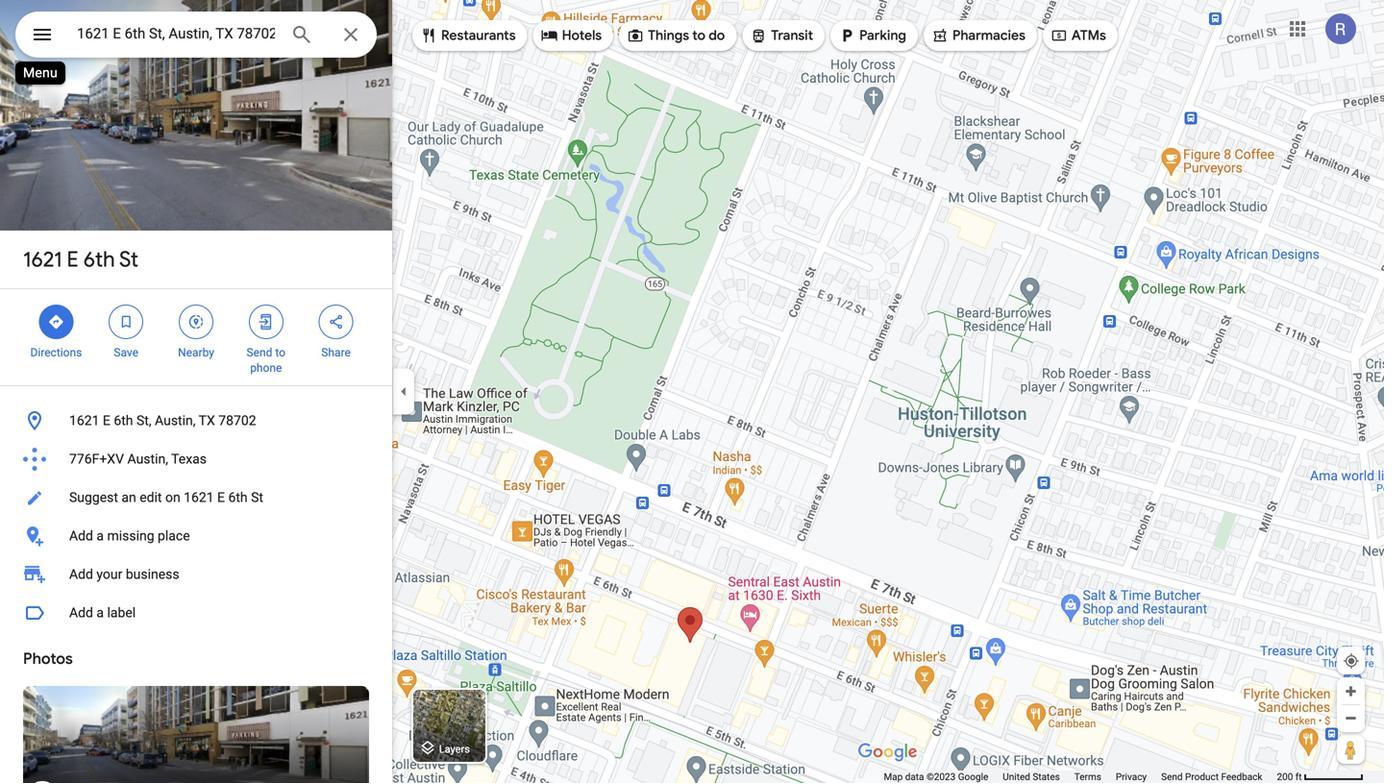 Task type: describe. For each thing, give the bounding box(es) containing it.
suggest an edit on 1621 e 6th st
[[69, 490, 263, 506]]

add a label
[[69, 605, 136, 621]]

1621 inside suggest an edit on 1621 e 6th st button
[[184, 490, 214, 506]]

an
[[122, 490, 136, 506]]

hotels
[[562, 27, 602, 44]]

6th for st
[[83, 246, 115, 273]]

on
[[165, 490, 180, 506]]

 hotels
[[541, 25, 602, 46]]

parking
[[860, 27, 907, 44]]

1621 e 6th st, austin, tx 78702 button
[[0, 402, 392, 440]]

zoom in image
[[1344, 685, 1359, 699]]

a for missing
[[97, 528, 104, 544]]

0 horizontal spatial st
[[119, 246, 138, 273]]

send for send to phone
[[247, 346, 273, 360]]


[[541, 25, 558, 46]]

©2023
[[927, 772, 956, 783]]

label
[[107, 605, 136, 621]]

200 ft button
[[1277, 772, 1365, 783]]

send product feedback button
[[1162, 771, 1263, 784]]

add a missing place button
[[0, 517, 392, 556]]


[[188, 312, 205, 333]]

map
[[884, 772, 903, 783]]

show street view coverage image
[[1338, 736, 1365, 764]]

6th inside button
[[228, 490, 248, 506]]

data
[[906, 772, 925, 783]]

directions
[[30, 346, 82, 360]]

suggest
[[69, 490, 118, 506]]

 transit
[[750, 25, 814, 46]]

collapse side panel image
[[393, 381, 414, 402]]

 atms
[[1051, 25, 1107, 46]]

send for send product feedback
[[1162, 772, 1183, 783]]

google
[[958, 772, 989, 783]]

show your location image
[[1343, 653, 1361, 670]]

send to phone
[[247, 346, 286, 375]]

 things to do
[[627, 25, 725, 46]]

pharmacies
[[953, 27, 1026, 44]]

share
[[321, 346, 351, 360]]

footer inside the google maps element
[[884, 771, 1277, 784]]

200
[[1277, 772, 1294, 783]]

map data ©2023 google
[[884, 772, 989, 783]]

 search field
[[15, 12, 377, 62]]

google maps element
[[0, 0, 1385, 784]]

1621 e 6th st
[[23, 246, 138, 273]]

add your business
[[69, 567, 179, 583]]

austin, inside button
[[155, 413, 196, 429]]

e for st,
[[103, 413, 110, 429]]

add for add a label
[[69, 605, 93, 621]]

1621 e 6th st, austin, tx 78702
[[69, 413, 256, 429]]

78702
[[219, 413, 256, 429]]


[[839, 25, 856, 46]]

missing
[[107, 528, 154, 544]]

atms
[[1072, 27, 1107, 44]]

terms button
[[1075, 771, 1102, 784]]


[[48, 312, 65, 333]]

200 ft
[[1277, 772, 1303, 783]]

1621 for 1621 e 6th st, austin, tx 78702
[[69, 413, 99, 429]]


[[258, 312, 275, 333]]

do
[[709, 27, 725, 44]]

add your business link
[[0, 556, 392, 594]]

feedback
[[1222, 772, 1263, 783]]



Task type: locate. For each thing, give the bounding box(es) containing it.
transit
[[771, 27, 814, 44]]

e
[[67, 246, 79, 273], [103, 413, 110, 429], [217, 490, 225, 506]]

none field inside the 1621 e 6th st, austin, tx 78702 field
[[77, 22, 275, 45]]


[[31, 21, 54, 49]]

1 horizontal spatial to
[[693, 27, 706, 44]]

None field
[[77, 22, 275, 45]]


[[328, 312, 345, 333]]

0 vertical spatial to
[[693, 27, 706, 44]]

austin, inside button
[[127, 451, 168, 467]]

0 horizontal spatial to
[[275, 346, 286, 360]]

 button
[[15, 12, 69, 62]]

add left label
[[69, 605, 93, 621]]

add for add a missing place
[[69, 528, 93, 544]]

0 vertical spatial send
[[247, 346, 273, 360]]

st
[[119, 246, 138, 273], [251, 490, 263, 506]]

terms
[[1075, 772, 1102, 783]]

zoom out image
[[1344, 712, 1359, 726]]

save
[[114, 346, 138, 360]]

united states button
[[1003, 771, 1060, 784]]

suggest an edit on 1621 e 6th st button
[[0, 479, 392, 517]]

add
[[69, 528, 93, 544], [69, 567, 93, 583], [69, 605, 93, 621]]

a inside button
[[97, 605, 104, 621]]

e up directions
[[67, 246, 79, 273]]

layers
[[439, 744, 470, 756]]

2 horizontal spatial e
[[217, 490, 225, 506]]

st up 
[[119, 246, 138, 273]]

776f+xv austin, texas button
[[0, 440, 392, 479]]

776f+xv austin, texas
[[69, 451, 207, 467]]

1621 up 
[[23, 246, 62, 273]]

to
[[693, 27, 706, 44], [275, 346, 286, 360]]

actions for 1621 e 6th st region
[[0, 289, 392, 386]]

0 vertical spatial a
[[97, 528, 104, 544]]

states
[[1033, 772, 1060, 783]]

add a label button
[[0, 594, 392, 633]]

1 vertical spatial st
[[251, 490, 263, 506]]

1 vertical spatial 1621
[[69, 413, 99, 429]]

google account: ruby anderson  
(rubyanndersson@gmail.com) image
[[1326, 14, 1357, 44]]

add for add your business
[[69, 567, 93, 583]]

st,
[[136, 413, 152, 429]]

1 vertical spatial a
[[97, 605, 104, 621]]


[[932, 25, 949, 46]]

2 vertical spatial 6th
[[228, 490, 248, 506]]

0 vertical spatial 1621
[[23, 246, 62, 273]]

2 add from the top
[[69, 567, 93, 583]]

ft
[[1296, 772, 1303, 783]]

2 vertical spatial e
[[217, 490, 225, 506]]

austin,
[[155, 413, 196, 429], [127, 451, 168, 467]]

a inside button
[[97, 528, 104, 544]]

edit
[[140, 490, 162, 506]]

0 vertical spatial add
[[69, 528, 93, 544]]

0 vertical spatial st
[[119, 246, 138, 273]]

to inside send to phone
[[275, 346, 286, 360]]

6th for st,
[[114, 413, 133, 429]]

e inside button
[[103, 413, 110, 429]]

st down the 776f+xv austin, texas button
[[251, 490, 263, 506]]

0 vertical spatial e
[[67, 246, 79, 273]]

1621 e 6th st main content
[[0, 0, 392, 784]]

1 a from the top
[[97, 528, 104, 544]]

0 horizontal spatial 1621
[[23, 246, 62, 273]]

tx
[[199, 413, 215, 429]]

united states
[[1003, 772, 1060, 783]]

1 horizontal spatial e
[[103, 413, 110, 429]]

add down "suggest"
[[69, 528, 93, 544]]

1 horizontal spatial st
[[251, 490, 263, 506]]

austin, up edit
[[127, 451, 168, 467]]

1621 up 776f+xv
[[69, 413, 99, 429]]

776f+xv
[[69, 451, 124, 467]]

1 vertical spatial 6th
[[114, 413, 133, 429]]

footer containing map data ©2023 google
[[884, 771, 1277, 784]]

1 vertical spatial austin,
[[127, 451, 168, 467]]

e down the 776f+xv austin, texas button
[[217, 490, 225, 506]]

1 vertical spatial to
[[275, 346, 286, 360]]

6th
[[83, 246, 115, 273], [114, 413, 133, 429], [228, 490, 248, 506]]

a left missing
[[97, 528, 104, 544]]


[[627, 25, 644, 46]]

send inside button
[[1162, 772, 1183, 783]]

to left do
[[693, 27, 706, 44]]

product
[[1186, 772, 1219, 783]]

your
[[97, 567, 122, 583]]

restaurants
[[441, 27, 516, 44]]

place
[[158, 528, 190, 544]]

 parking
[[839, 25, 907, 46]]

privacy
[[1116, 772, 1147, 783]]

2 a from the top
[[97, 605, 104, 621]]

photos
[[23, 650, 73, 669]]

add left your
[[69, 567, 93, 583]]

a for label
[[97, 605, 104, 621]]

nearby
[[178, 346, 214, 360]]

a
[[97, 528, 104, 544], [97, 605, 104, 621]]

1 vertical spatial e
[[103, 413, 110, 429]]

1 horizontal spatial send
[[1162, 772, 1183, 783]]


[[750, 25, 768, 46]]

1621
[[23, 246, 62, 273], [69, 413, 99, 429], [184, 490, 214, 506]]

a left label
[[97, 605, 104, 621]]

send
[[247, 346, 273, 360], [1162, 772, 1183, 783]]

2 vertical spatial add
[[69, 605, 93, 621]]

e for st
[[67, 246, 79, 273]]

texas
[[171, 451, 207, 467]]

phone
[[250, 362, 282, 375]]

privacy button
[[1116, 771, 1147, 784]]

0 horizontal spatial e
[[67, 246, 79, 273]]

2 horizontal spatial 1621
[[184, 490, 214, 506]]

 pharmacies
[[932, 25, 1026, 46]]

footer
[[884, 771, 1277, 784]]

0 vertical spatial 6th
[[83, 246, 115, 273]]

send product feedback
[[1162, 772, 1263, 783]]

send inside send to phone
[[247, 346, 273, 360]]

1 horizontal spatial 1621
[[69, 413, 99, 429]]

1621 right 'on'
[[184, 490, 214, 506]]

united
[[1003, 772, 1031, 783]]

e left st,
[[103, 413, 110, 429]]

 restaurants
[[420, 25, 516, 46]]

0 horizontal spatial send
[[247, 346, 273, 360]]

to inside the  things to do
[[693, 27, 706, 44]]

1621 for 1621 e 6th st
[[23, 246, 62, 273]]

e inside button
[[217, 490, 225, 506]]

send up phone
[[247, 346, 273, 360]]

business
[[126, 567, 179, 583]]

3 add from the top
[[69, 605, 93, 621]]

1 add from the top
[[69, 528, 93, 544]]

0 vertical spatial austin,
[[155, 413, 196, 429]]

1621 inside 1621 e 6th st, austin, tx 78702 button
[[69, 413, 99, 429]]

send left product
[[1162, 772, 1183, 783]]

add inside button
[[69, 528, 93, 544]]


[[1051, 25, 1068, 46]]

add a missing place
[[69, 528, 190, 544]]


[[118, 312, 135, 333]]

1 vertical spatial add
[[69, 567, 93, 583]]

1 vertical spatial send
[[1162, 772, 1183, 783]]

st inside button
[[251, 490, 263, 506]]

austin, right st,
[[155, 413, 196, 429]]

add inside button
[[69, 605, 93, 621]]

to up phone
[[275, 346, 286, 360]]

things
[[648, 27, 690, 44]]

2 vertical spatial 1621
[[184, 490, 214, 506]]


[[420, 25, 438, 46]]

1621 E 6th St, Austin, TX 78702 field
[[15, 12, 377, 58]]

6th inside button
[[114, 413, 133, 429]]



Task type: vqa. For each thing, say whether or not it's contained in the screenshot.


